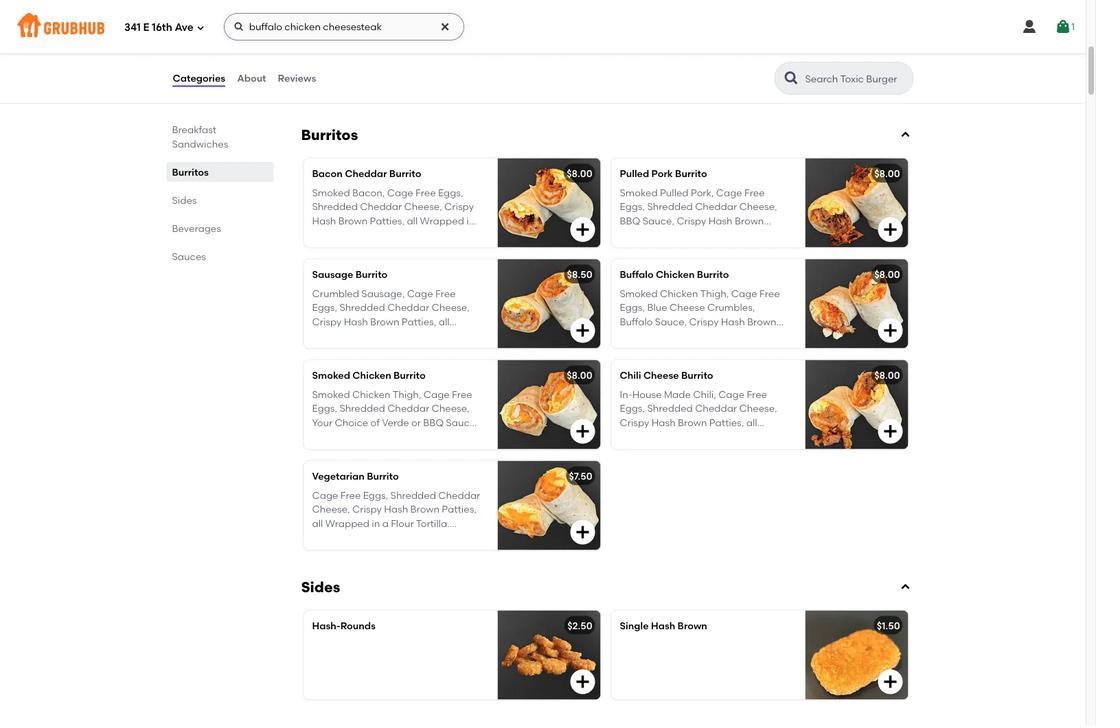 Task type: vqa. For each thing, say whether or not it's contained in the screenshot.
Cage Free Eggs, Shredded Cheddar Cheese, Crispy Hash Brown Patties, all Wrapped in a Flour Tortilla. Gluten Free Tortilla Available.
yes



Task type: locate. For each thing, give the bounding box(es) containing it.
cage right the chili,
[[719, 389, 745, 401]]

hash inside croissant bun, hash brown patty, egg, american cheese
[[382, 37, 406, 49]]

eggs,
[[438, 187, 463, 199], [312, 302, 337, 314], [620, 403, 645, 415], [363, 490, 388, 502]]

cheese,
[[404, 201, 442, 213], [432, 302, 470, 314], [739, 403, 777, 415], [312, 504, 350, 516]]

in-house made chili, cage free eggs, shredded cheddar cheese, crispy hash brown patties, all wrapped in a flour tortilla. gluten free tortilla available.
[[620, 389, 778, 456]]

$8.00
[[567, 168, 592, 179], [874, 168, 900, 179], [874, 269, 900, 280], [567, 369, 592, 381], [874, 369, 900, 381]]

burrito for buffalo chicken burrito
[[697, 269, 729, 280]]

burrito for bacon cheddar burrito
[[389, 168, 421, 179]]

cage right the "sausage,"
[[407, 288, 433, 300]]

patties,
[[370, 215, 405, 227], [402, 316, 436, 328], [709, 417, 744, 428], [442, 504, 477, 516]]

cheese inside croissant bun, hash brown patty, egg, american cheese
[[383, 51, 419, 63]]

main navigation navigation
[[0, 0, 1086, 54]]

$8.00 for pulled pork burrito
[[874, 168, 900, 179]]

0 vertical spatial burritos
[[301, 126, 358, 144]]

buffalo chicken burrito image
[[805, 259, 908, 349]]

crumbled sausage, cage free eggs, shredded cheddar cheese, crispy hash brown patties, all wrapped in a flour tortilla. gluten free tortilla available.
[[312, 288, 470, 355]]

in inside the crumbled sausage, cage free eggs, shredded cheddar cheese, crispy hash brown patties, all wrapped in a flour tortilla. gluten free tortilla available.
[[359, 330, 367, 341]]

a inside smoked bacon, cage free eggs, shredded cheddar cheese, crispy hash brown patties, all wrapped in a flour tortilla. gluten free tortilla available.
[[312, 229, 318, 240]]

hash
[[382, 37, 406, 49], [312, 215, 336, 227], [344, 316, 368, 328], [652, 417, 676, 428], [384, 504, 408, 516], [651, 620, 675, 632]]

sides inside button
[[301, 579, 340, 596]]

about
[[237, 72, 266, 84]]

burritos inside tab
[[172, 166, 209, 178]]

2 smoked from the top
[[312, 369, 350, 381]]

gluten inside cage free eggs, shredded cheddar cheese, crispy hash brown patties, all wrapped in a flour tortilla. gluten free tortilla available.
[[312, 532, 343, 543]]

a up smoked chicken burrito
[[369, 330, 375, 341]]

vegetarian burrito
[[312, 470, 399, 482]]

a up the sausage at the left
[[312, 229, 318, 240]]

$2.50
[[567, 620, 592, 632]]

chili
[[620, 369, 641, 381]]

available. inside smoked bacon, cage free eggs, shredded cheddar cheese, crispy hash brown patties, all wrapped in a flour tortilla. gluten free tortilla available.
[[312, 243, 358, 254]]

hash down crumbled
[[344, 316, 368, 328]]

cheese up the house
[[643, 369, 679, 381]]

cheese up bun,
[[342, 18, 378, 30]]

shredded down the "sausage,"
[[340, 302, 385, 314]]

shredded
[[312, 201, 358, 213], [340, 302, 385, 314], [647, 403, 693, 415], [391, 490, 436, 502]]

1 vertical spatial smoked
[[312, 369, 350, 381]]

available.
[[312, 243, 358, 254], [368, 344, 414, 355], [676, 445, 721, 456], [402, 532, 447, 543]]

flour up the sausage at the left
[[321, 229, 344, 240]]

wrapped inside cage free eggs, shredded cheddar cheese, crispy hash brown patties, all wrapped in a flour tortilla. gluten free tortilla available.
[[325, 518, 369, 529]]

0 horizontal spatial chicken
[[353, 369, 391, 381]]

sides
[[172, 194, 197, 206], [301, 579, 340, 596]]

egg & cheese sandwich image
[[498, 9, 601, 98]]

cage down vegetarian
[[312, 490, 338, 502]]

in inside in-house made chili, cage free eggs, shredded cheddar cheese, crispy hash brown patties, all wrapped in a flour tortilla. gluten free tortilla available.
[[666, 431, 675, 442]]

a down "vegetarian burrito"
[[382, 518, 389, 529]]

0 vertical spatial smoked
[[312, 187, 350, 199]]

0 vertical spatial chicken
[[656, 269, 695, 280]]

sides up beverages
[[172, 194, 197, 206]]

cheese
[[342, 18, 378, 30], [383, 51, 419, 63], [643, 369, 679, 381]]

1 horizontal spatial sides
[[301, 579, 340, 596]]

chili cheese burrito
[[620, 369, 713, 381]]

sandwich
[[380, 18, 427, 30]]

0 horizontal spatial burritos
[[172, 166, 209, 178]]

single
[[620, 620, 649, 632]]

flour
[[321, 229, 344, 240], [378, 330, 401, 341], [685, 431, 708, 442], [391, 518, 414, 529]]

buffalo chicken burrito
[[620, 269, 729, 280]]

flour inside the crumbled sausage, cage free eggs, shredded cheddar cheese, crispy hash brown patties, all wrapped in a flour tortilla. gluten free tortilla available.
[[378, 330, 401, 341]]

a
[[312, 229, 318, 240], [369, 330, 375, 341], [677, 431, 683, 442], [382, 518, 389, 529]]

hash down sandwich
[[382, 37, 406, 49]]

0 horizontal spatial cheese
[[342, 18, 378, 30]]

chicken for smoked
[[353, 369, 391, 381]]

1 vertical spatial cheese
[[383, 51, 419, 63]]

cheese down sandwich
[[383, 51, 419, 63]]

1 vertical spatial chicken
[[353, 369, 391, 381]]

flour down the chili,
[[685, 431, 708, 442]]

chicken down the crumbled sausage, cage free eggs, shredded cheddar cheese, crispy hash brown patties, all wrapped in a flour tortilla. gluten free tortilla available.
[[353, 369, 391, 381]]

cheddar inside cage free eggs, shredded cheddar cheese, crispy hash brown patties, all wrapped in a flour tortilla. gluten free tortilla available.
[[438, 490, 480, 502]]

brown
[[408, 37, 437, 49], [338, 215, 368, 227], [370, 316, 399, 328], [678, 417, 707, 428], [410, 504, 440, 516], [678, 620, 707, 632]]

egg & cheese sandwich
[[312, 18, 427, 30]]

$8.00 for bacon cheddar burrito
[[567, 168, 592, 179]]

gluten
[[382, 229, 413, 240], [439, 330, 470, 341], [746, 431, 778, 442], [312, 532, 343, 543]]

a down made
[[677, 431, 683, 442]]

smoked for smoked chicken burrito
[[312, 369, 350, 381]]

$8.50
[[567, 269, 592, 280]]

egg,
[[312, 51, 333, 63]]

tortilla. inside smoked bacon, cage free eggs, shredded cheddar cheese, crispy hash brown patties, all wrapped in a flour tortilla. gluten free tortilla available.
[[346, 229, 379, 240]]

gluten inside the crumbled sausage, cage free eggs, shredded cheddar cheese, crispy hash brown patties, all wrapped in a flour tortilla. gluten free tortilla available.
[[439, 330, 470, 341]]

eggs, inside the crumbled sausage, cage free eggs, shredded cheddar cheese, crispy hash brown patties, all wrapped in a flour tortilla. gluten free tortilla available.
[[312, 302, 337, 314]]

shredded down made
[[647, 403, 693, 415]]

sides button
[[298, 578, 914, 597]]

all inside smoked bacon, cage free eggs, shredded cheddar cheese, crispy hash brown patties, all wrapped in a flour tortilla. gluten free tortilla available.
[[407, 215, 418, 227]]

shredded inside smoked bacon, cage free eggs, shredded cheddar cheese, crispy hash brown patties, all wrapped in a flour tortilla. gluten free tortilla available.
[[312, 201, 358, 213]]

sides up hash-
[[301, 579, 340, 596]]

burritos up bacon
[[301, 126, 358, 144]]

chicken right buffalo
[[656, 269, 695, 280]]

tortilla. inside in-house made chili, cage free eggs, shredded cheddar cheese, crispy hash brown patties, all wrapped in a flour tortilla. gluten free tortilla available.
[[711, 431, 744, 442]]

sauces tab
[[172, 249, 268, 264]]

cage
[[387, 187, 413, 199], [407, 288, 433, 300], [719, 389, 745, 401], [312, 490, 338, 502]]

$8.00 for buffalo chicken burrito
[[874, 269, 900, 280]]

sides tab
[[172, 193, 268, 207]]

$8.00 for smoked chicken burrito
[[567, 369, 592, 381]]

crispy
[[444, 201, 474, 213], [312, 316, 342, 328], [620, 417, 649, 428], [352, 504, 382, 516]]

shredded down "vegetarian burrito"
[[391, 490, 436, 502]]

2 vertical spatial cheese
[[643, 369, 679, 381]]

shredded inside the crumbled sausage, cage free eggs, shredded cheddar cheese, crispy hash brown patties, all wrapped in a flour tortilla. gluten free tortilla available.
[[340, 302, 385, 314]]

wrapped inside in-house made chili, cage free eggs, shredded cheddar cheese, crispy hash brown patties, all wrapped in a flour tortilla. gluten free tortilla available.
[[620, 431, 664, 442]]

tortilla.
[[346, 229, 379, 240], [403, 330, 436, 341], [711, 431, 744, 442], [416, 518, 450, 529]]

american
[[335, 51, 381, 63]]

smoked
[[312, 187, 350, 199], [312, 369, 350, 381]]

bacon cheddar burrito
[[312, 168, 421, 179]]

shredded down bacon
[[312, 201, 358, 213]]

tortilla inside cage free eggs, shredded cheddar cheese, crispy hash brown patties, all wrapped in a flour tortilla. gluten free tortilla available.
[[368, 532, 399, 543]]

pulled pork burrito
[[620, 168, 707, 179]]

hash down "vegetarian burrito"
[[384, 504, 408, 516]]

egg
[[312, 18, 330, 30]]

smoked for smoked bacon, cage free eggs, shredded cheddar cheese, crispy hash brown patties, all wrapped in a flour tortilla. gluten free tortilla available.
[[312, 187, 350, 199]]

svg image
[[233, 21, 244, 32], [196, 24, 205, 32], [900, 129, 911, 140], [882, 221, 899, 238], [575, 322, 591, 339], [882, 322, 899, 339], [575, 423, 591, 440], [882, 674, 899, 691]]

in
[[467, 215, 475, 227], [359, 330, 367, 341], [666, 431, 675, 442], [372, 518, 380, 529]]

0 vertical spatial cheese
[[342, 18, 378, 30]]

cheddar
[[345, 168, 387, 179], [360, 201, 402, 213], [387, 302, 429, 314], [695, 403, 737, 415], [438, 490, 480, 502]]

svg image
[[1021, 19, 1038, 35], [1055, 19, 1071, 35], [439, 21, 450, 32], [575, 221, 591, 238], [882, 423, 899, 440], [575, 524, 591, 541], [900, 582, 911, 593], [575, 674, 591, 691]]

1 horizontal spatial cheese
[[383, 51, 419, 63]]

gluten inside in-house made chili, cage free eggs, shredded cheddar cheese, crispy hash brown patties, all wrapped in a flour tortilla. gluten free tortilla available.
[[746, 431, 778, 442]]

burrito
[[389, 168, 421, 179], [675, 168, 707, 179], [356, 269, 388, 280], [697, 269, 729, 280], [394, 369, 426, 381], [681, 369, 713, 381], [367, 470, 399, 482]]

search icon image
[[783, 70, 800, 87]]

patties, inside smoked bacon, cage free eggs, shredded cheddar cheese, crispy hash brown patties, all wrapped in a flour tortilla. gluten free tortilla available.
[[370, 215, 405, 227]]

hash down made
[[652, 417, 676, 428]]

categories button
[[172, 54, 226, 103]]

proceed to che button
[[985, 331, 1096, 356]]

flour down "vegetarian burrito"
[[391, 518, 414, 529]]

cage right 'bacon,' on the left top of page
[[387, 187, 413, 199]]

cheese, inside cage free eggs, shredded cheddar cheese, crispy hash brown patties, all wrapped in a flour tortilla. gluten free tortilla available.
[[312, 504, 350, 516]]

patties, inside in-house made chili, cage free eggs, shredded cheddar cheese, crispy hash brown patties, all wrapped in a flour tortilla. gluten free tortilla available.
[[709, 417, 744, 428]]

che
[[1081, 338, 1096, 349]]

1 horizontal spatial chicken
[[656, 269, 695, 280]]

single hash brown image
[[805, 611, 908, 700]]

hash down bacon
[[312, 215, 336, 227]]

house
[[632, 389, 662, 401]]

svg image inside 1 button
[[1055, 19, 1071, 35]]

wrapped
[[420, 215, 464, 227], [312, 330, 356, 341], [620, 431, 664, 442], [325, 518, 369, 529]]

burritos button
[[298, 125, 914, 145]]

1 smoked from the top
[[312, 187, 350, 199]]

crumbled
[[312, 288, 359, 300]]

croissant bun, hash brown patty, egg, american cheese
[[312, 37, 466, 63]]

sausage,
[[362, 288, 405, 300]]

bacon cheddar burrito image
[[498, 158, 601, 248]]

$1.50
[[877, 620, 900, 632]]

in inside cage free eggs, shredded cheddar cheese, crispy hash brown patties, all wrapped in a flour tortilla. gluten free tortilla available.
[[372, 518, 380, 529]]

1 vertical spatial burritos
[[172, 166, 209, 178]]

a inside the crumbled sausage, cage free eggs, shredded cheddar cheese, crispy hash brown patties, all wrapped in a flour tortilla. gluten free tortilla available.
[[369, 330, 375, 341]]

all
[[407, 215, 418, 227], [439, 316, 450, 328], [746, 417, 757, 428], [312, 518, 323, 529]]

1 horizontal spatial burritos
[[301, 126, 358, 144]]

tortilla
[[438, 229, 469, 240], [335, 344, 366, 355], [642, 445, 674, 456], [368, 532, 399, 543]]

cage inside the crumbled sausage, cage free eggs, shredded cheddar cheese, crispy hash brown patties, all wrapped in a flour tortilla. gluten free tortilla available.
[[407, 288, 433, 300]]

sausage burrito image
[[498, 259, 601, 349]]

tortilla inside in-house made chili, cage free eggs, shredded cheddar cheese, crispy hash brown patties, all wrapped in a flour tortilla. gluten free tortilla available.
[[642, 445, 674, 456]]

brown inside smoked bacon, cage free eggs, shredded cheddar cheese, crispy hash brown patties, all wrapped in a flour tortilla. gluten free tortilla available.
[[338, 215, 368, 227]]

buffalo
[[620, 269, 654, 280]]

1 vertical spatial sides
[[301, 579, 340, 596]]

chicken
[[656, 269, 695, 280], [353, 369, 391, 381]]

sandwiches
[[172, 138, 228, 150]]

free
[[416, 187, 436, 199], [415, 229, 436, 240], [435, 288, 456, 300], [312, 344, 332, 355], [747, 389, 767, 401], [620, 445, 640, 456], [341, 490, 361, 502], [346, 532, 366, 543]]

2 horizontal spatial cheese
[[643, 369, 679, 381]]

0 vertical spatial sides
[[172, 194, 197, 206]]

patties, inside the crumbled sausage, cage free eggs, shredded cheddar cheese, crispy hash brown patties, all wrapped in a flour tortilla. gluten free tortilla available.
[[402, 316, 436, 328]]

a inside cage free eggs, shredded cheddar cheese, crispy hash brown patties, all wrapped in a flour tortilla. gluten free tortilla available.
[[382, 518, 389, 529]]

made
[[664, 389, 691, 401]]

burritos down sandwiches
[[172, 166, 209, 178]]

hash-rounds
[[312, 620, 376, 632]]

cheese, inside the crumbled sausage, cage free eggs, shredded cheddar cheese, crispy hash brown patties, all wrapped in a flour tortilla. gluten free tortilla available.
[[432, 302, 470, 314]]

341
[[124, 21, 141, 34]]

reviews button
[[277, 54, 317, 103]]

to
[[1069, 338, 1079, 349]]

flour down the "sausage,"
[[378, 330, 401, 341]]

vegetarian burrito image
[[498, 461, 601, 550]]

smoked inside smoked bacon, cage free eggs, shredded cheddar cheese, crispy hash brown patties, all wrapped in a flour tortilla. gluten free tortilla available.
[[312, 187, 350, 199]]

crispy inside smoked bacon, cage free eggs, shredded cheddar cheese, crispy hash brown patties, all wrapped in a flour tortilla. gluten free tortilla available.
[[444, 201, 474, 213]]

burritos
[[301, 126, 358, 144], [172, 166, 209, 178]]

patties, inside cage free eggs, shredded cheddar cheese, crispy hash brown patties, all wrapped in a flour tortilla. gluten free tortilla available.
[[442, 504, 477, 516]]

cheddar inside in-house made chili, cage free eggs, shredded cheddar cheese, crispy hash brown patties, all wrapped in a flour tortilla. gluten free tortilla available.
[[695, 403, 737, 415]]

hash-
[[312, 620, 340, 632]]

categories
[[173, 72, 225, 84]]

0 horizontal spatial sides
[[172, 194, 197, 206]]



Task type: describe. For each thing, give the bounding box(es) containing it.
burrito for chili cheese burrito
[[681, 369, 713, 381]]

cage inside cage free eggs, shredded cheddar cheese, crispy hash brown patties, all wrapped in a flour tortilla. gluten free tortilla available.
[[312, 490, 338, 502]]

breakfast
[[172, 124, 216, 135]]

tortilla inside smoked bacon, cage free eggs, shredded cheddar cheese, crispy hash brown patties, all wrapped in a flour tortilla. gluten free tortilla available.
[[438, 229, 469, 240]]

breakfast sandwiches tab
[[172, 122, 268, 151]]

$7.50
[[569, 470, 592, 482]]

brown inside croissant bun, hash brown patty, egg, american cheese
[[408, 37, 437, 49]]

eggs, inside smoked bacon, cage free eggs, shredded cheddar cheese, crispy hash brown patties, all wrapped in a flour tortilla. gluten free tortilla available.
[[438, 187, 463, 199]]

hash right the single
[[651, 620, 675, 632]]

eggs, inside cage free eggs, shredded cheddar cheese, crispy hash brown patties, all wrapped in a flour tortilla. gluten free tortilla available.
[[363, 490, 388, 502]]

smoked chicken burrito image
[[498, 360, 601, 450]]

chili cheese burrito image
[[805, 360, 908, 450]]

shredded inside in-house made chili, cage free eggs, shredded cheddar cheese, crispy hash brown patties, all wrapped in a flour tortilla. gluten free tortilla available.
[[647, 403, 693, 415]]

pork
[[652, 168, 673, 179]]

brown inside the crumbled sausage, cage free eggs, shredded cheddar cheese, crispy hash brown patties, all wrapped in a flour tortilla. gluten free tortilla available.
[[370, 316, 399, 328]]

all inside the crumbled sausage, cage free eggs, shredded cheddar cheese, crispy hash brown patties, all wrapped in a flour tortilla. gluten free tortilla available.
[[439, 316, 450, 328]]

tortilla inside the crumbled sausage, cage free eggs, shredded cheddar cheese, crispy hash brown patties, all wrapped in a flour tortilla. gluten free tortilla available.
[[335, 344, 366, 355]]

cheese, inside smoked bacon, cage free eggs, shredded cheddar cheese, crispy hash brown patties, all wrapped in a flour tortilla. gluten free tortilla available.
[[404, 201, 442, 213]]

flour inside smoked bacon, cage free eggs, shredded cheddar cheese, crispy hash brown patties, all wrapped in a flour tortilla. gluten free tortilla available.
[[321, 229, 344, 240]]

proceed
[[1027, 338, 1067, 349]]

chili,
[[693, 389, 716, 401]]

patty,
[[439, 37, 466, 49]]

341 e 16th ave
[[124, 21, 194, 34]]

bun,
[[359, 37, 379, 49]]

Search Toxic Burger search field
[[804, 72, 909, 85]]

sides inside tab
[[172, 194, 197, 206]]

burritos inside button
[[301, 126, 358, 144]]

&
[[333, 18, 340, 30]]

cage free eggs, shredded cheddar cheese, crispy hash brown patties, all wrapped in a flour tortilla. gluten free tortilla available.
[[312, 490, 480, 543]]

brown inside cage free eggs, shredded cheddar cheese, crispy hash brown patties, all wrapped in a flour tortilla. gluten free tortilla available.
[[410, 504, 440, 516]]

16th
[[152, 21, 172, 34]]

rounds
[[340, 620, 376, 632]]

hash inside cage free eggs, shredded cheddar cheese, crispy hash brown patties, all wrapped in a flour tortilla. gluten free tortilla available.
[[384, 504, 408, 516]]

wrapped inside smoked bacon, cage free eggs, shredded cheddar cheese, crispy hash brown patties, all wrapped in a flour tortilla. gluten free tortilla available.
[[420, 215, 464, 227]]

in-
[[620, 389, 632, 401]]

cage inside in-house made chili, cage free eggs, shredded cheddar cheese, crispy hash brown patties, all wrapped in a flour tortilla. gluten free tortilla available.
[[719, 389, 745, 401]]

pulled pork burrito image
[[805, 158, 908, 248]]

cheese, inside in-house made chili, cage free eggs, shredded cheddar cheese, crispy hash brown patties, all wrapped in a flour tortilla. gluten free tortilla available.
[[739, 403, 777, 415]]

Search for food, convenience, alcohol... search field
[[224, 13, 464, 41]]

cheddar inside the crumbled sausage, cage free eggs, shredded cheddar cheese, crispy hash brown patties, all wrapped in a flour tortilla. gluten free tortilla available.
[[387, 302, 429, 314]]

shredded inside cage free eggs, shredded cheddar cheese, crispy hash brown patties, all wrapped in a flour tortilla. gluten free tortilla available.
[[391, 490, 436, 502]]

vegetarian
[[312, 470, 365, 482]]

burrito for smoked chicken burrito
[[394, 369, 426, 381]]

tortilla. inside cage free eggs, shredded cheddar cheese, crispy hash brown patties, all wrapped in a flour tortilla. gluten free tortilla available.
[[416, 518, 450, 529]]

wrapped inside the crumbled sausage, cage free eggs, shredded cheddar cheese, crispy hash brown patties, all wrapped in a flour tortilla. gluten free tortilla available.
[[312, 330, 356, 341]]

1 button
[[1055, 14, 1075, 39]]

crispy inside the crumbled sausage, cage free eggs, shredded cheddar cheese, crispy hash brown patties, all wrapped in a flour tortilla. gluten free tortilla available.
[[312, 316, 342, 328]]

crispy inside in-house made chili, cage free eggs, shredded cheddar cheese, crispy hash brown patties, all wrapped in a flour tortilla. gluten free tortilla available.
[[620, 417, 649, 428]]

a inside in-house made chili, cage free eggs, shredded cheddar cheese, crispy hash brown patties, all wrapped in a flour tortilla. gluten free tortilla available.
[[677, 431, 683, 442]]

flour inside in-house made chili, cage free eggs, shredded cheddar cheese, crispy hash brown patties, all wrapped in a flour tortilla. gluten free tortilla available.
[[685, 431, 708, 442]]

e
[[143, 21, 149, 34]]

tortilla. inside the crumbled sausage, cage free eggs, shredded cheddar cheese, crispy hash brown patties, all wrapped in a flour tortilla. gluten free tortilla available.
[[403, 330, 436, 341]]

sauces
[[172, 251, 206, 262]]

reviews
[[278, 72, 316, 84]]

breakfast sandwiches
[[172, 124, 228, 150]]

pulled
[[620, 168, 649, 179]]

sausage burrito
[[312, 269, 388, 280]]

single hash brown
[[620, 620, 707, 632]]

smoked chicken burrito
[[312, 369, 426, 381]]

available. inside the crumbled sausage, cage free eggs, shredded cheddar cheese, crispy hash brown patties, all wrapped in a flour tortilla. gluten free tortilla available.
[[368, 344, 414, 355]]

proceed to che
[[1027, 338, 1096, 349]]

about button
[[236, 54, 267, 103]]

available. inside cage free eggs, shredded cheddar cheese, crispy hash brown patties, all wrapped in a flour tortilla. gluten free tortilla available.
[[402, 532, 447, 543]]

burritos tab
[[172, 165, 268, 179]]

sausage
[[312, 269, 353, 280]]

beverages tab
[[172, 221, 268, 236]]

chicken for buffalo
[[656, 269, 695, 280]]

eggs, inside in-house made chili, cage free eggs, shredded cheddar cheese, crispy hash brown patties, all wrapped in a flour tortilla. gluten free tortilla available.
[[620, 403, 645, 415]]

svg image inside sides button
[[900, 582, 911, 593]]

beverages
[[172, 223, 221, 234]]

gluten inside smoked bacon, cage free eggs, shredded cheddar cheese, crispy hash brown patties, all wrapped in a flour tortilla. gluten free tortilla available.
[[382, 229, 413, 240]]

flour inside cage free eggs, shredded cheddar cheese, crispy hash brown patties, all wrapped in a flour tortilla. gluten free tortilla available.
[[391, 518, 414, 529]]

hash inside smoked bacon, cage free eggs, shredded cheddar cheese, crispy hash brown patties, all wrapped in a flour tortilla. gluten free tortilla available.
[[312, 215, 336, 227]]

hash inside in-house made chili, cage free eggs, shredded cheddar cheese, crispy hash brown patties, all wrapped in a flour tortilla. gluten free tortilla available.
[[652, 417, 676, 428]]

burrito for pulled pork burrito
[[675, 168, 707, 179]]

croissant
[[312, 37, 357, 49]]

svg image inside burritos button
[[900, 129, 911, 140]]

bacon
[[312, 168, 343, 179]]

smoked bacon, cage free eggs, shredded cheddar cheese, crispy hash brown patties, all wrapped in a flour tortilla. gluten free tortilla available.
[[312, 187, 475, 254]]

ave
[[175, 21, 194, 34]]

all inside cage free eggs, shredded cheddar cheese, crispy hash brown patties, all wrapped in a flour tortilla. gluten free tortilla available.
[[312, 518, 323, 529]]

hash inside the crumbled sausage, cage free eggs, shredded cheddar cheese, crispy hash brown patties, all wrapped in a flour tortilla. gluten free tortilla available.
[[344, 316, 368, 328]]

cage inside smoked bacon, cage free eggs, shredded cheddar cheese, crispy hash brown patties, all wrapped in a flour tortilla. gluten free tortilla available.
[[387, 187, 413, 199]]

cheddar inside smoked bacon, cage free eggs, shredded cheddar cheese, crispy hash brown patties, all wrapped in a flour tortilla. gluten free tortilla available.
[[360, 201, 402, 213]]

in inside smoked bacon, cage free eggs, shredded cheddar cheese, crispy hash brown patties, all wrapped in a flour tortilla. gluten free tortilla available.
[[467, 215, 475, 227]]

crispy inside cage free eggs, shredded cheddar cheese, crispy hash brown patties, all wrapped in a flour tortilla. gluten free tortilla available.
[[352, 504, 382, 516]]

available. inside in-house made chili, cage free eggs, shredded cheddar cheese, crispy hash brown patties, all wrapped in a flour tortilla. gluten free tortilla available.
[[676, 445, 721, 456]]

hash rounds image
[[498, 611, 601, 700]]

all inside in-house made chili, cage free eggs, shredded cheddar cheese, crispy hash brown patties, all wrapped in a flour tortilla. gluten free tortilla available.
[[746, 417, 757, 428]]

$8.00 for chili cheese burrito
[[874, 369, 900, 381]]

brown inside in-house made chili, cage free eggs, shredded cheddar cheese, crispy hash brown patties, all wrapped in a flour tortilla. gluten free tortilla available.
[[678, 417, 707, 428]]

1
[[1071, 21, 1075, 33]]

bacon,
[[352, 187, 385, 199]]



